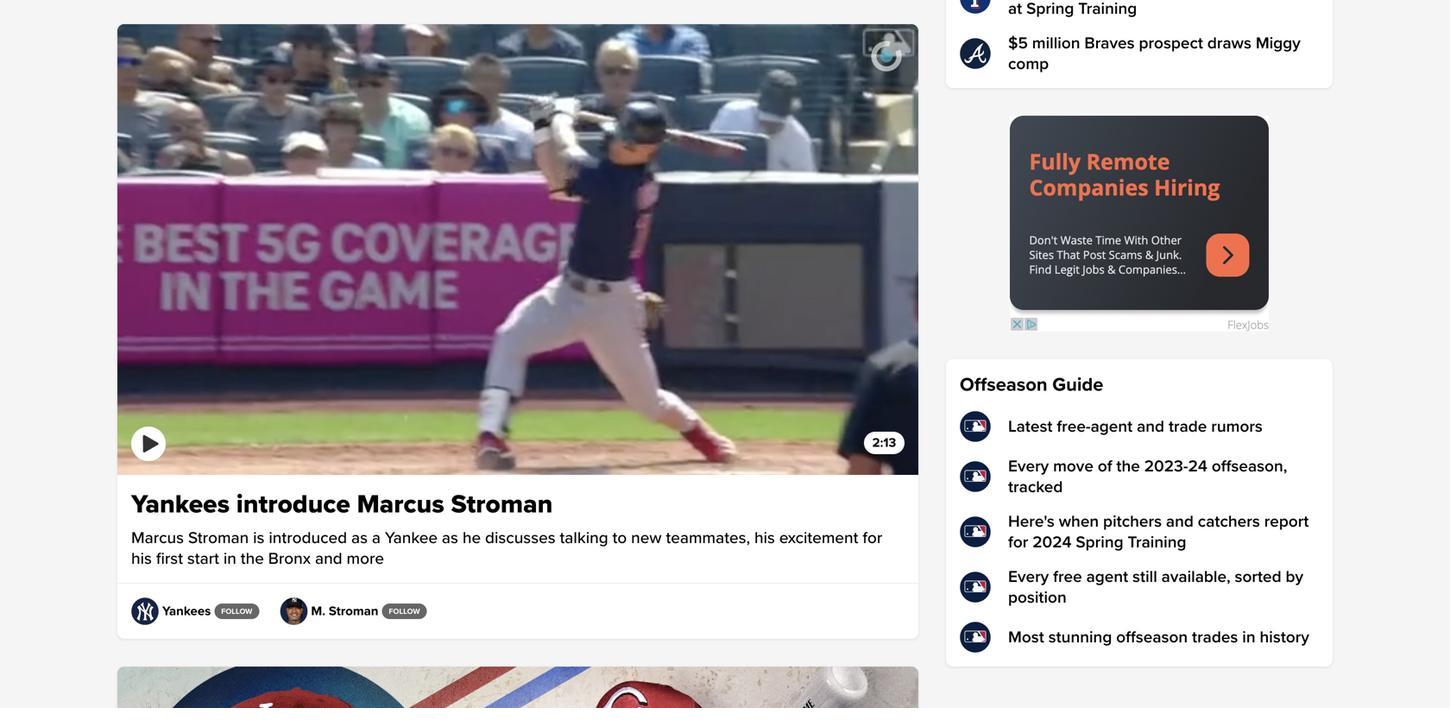 Task type: vqa. For each thing, say whether or not it's contained in the screenshot.
pitchers
yes



Task type: locate. For each thing, give the bounding box(es) containing it.
24
[[1189, 456, 1208, 476]]

optimized by minute.ly image
[[871, 40, 903, 72]]

stroman right m.
[[329, 603, 379, 619]]

agent inside "every free agent still available, sorted by position"
[[1087, 567, 1129, 587]]

as left he
[[442, 528, 459, 548]]

as
[[351, 528, 368, 548], [442, 528, 459, 548]]

1 every from the top
[[1009, 456, 1050, 476]]

1 vertical spatial in
[[1243, 627, 1256, 647]]

0 horizontal spatial follow button
[[214, 604, 259, 619]]

mlb image for most
[[960, 622, 991, 653]]

more
[[347, 549, 384, 569]]

1 vertical spatial his
[[131, 549, 152, 569]]

and inside yankees introduce marcus stroman marcus stroman is introduced as a yankee as he discusses talking to new teammates, his excitement for his first start in the bronx and more
[[315, 549, 343, 569]]

advertisement element
[[1010, 116, 1270, 332]]

follow for yankees
[[221, 607, 253, 616]]

2 horizontal spatial and
[[1167, 512, 1194, 532]]

marcus up 'yankee'
[[357, 489, 445, 520]]

in right trades
[[1243, 627, 1256, 647]]

m. stroman link
[[280, 598, 379, 625]]

most stunning offseason trades in history
[[1009, 627, 1310, 647]]

trades
[[1193, 627, 1239, 647]]

2024
[[1033, 532, 1072, 552]]

yankees for yankees introduce marcus stroman marcus stroman is introduced as a yankee as he discusses talking to new teammates, his excitement for his first start in the bronx and more
[[131, 489, 230, 520]]

$5
[[1009, 33, 1028, 53]]

mlb image left position
[[960, 572, 991, 603]]

stroman
[[451, 489, 553, 520], [188, 528, 249, 548], [329, 603, 379, 619]]

1 horizontal spatial follow
[[389, 607, 420, 616]]

follow for m. stroman
[[389, 607, 420, 616]]

mlb image left the here's
[[960, 516, 991, 548]]

comp
[[1009, 54, 1049, 74]]

follow button left m. stroman image
[[214, 604, 259, 619]]

yankees introduce marcus stroman link
[[131, 489, 905, 521]]

mlb image left most
[[960, 622, 991, 653]]

yankees inside yankees introduce marcus stroman marcus stroman is introduced as a yankee as he discusses talking to new teammates, his excitement for his first start in the bronx and more
[[131, 489, 230, 520]]

follow button right m. stroman
[[382, 604, 427, 619]]

position
[[1009, 588, 1067, 608]]

his
[[755, 528, 775, 548], [131, 549, 152, 569]]

1 vertical spatial every
[[1009, 567, 1050, 587]]

catchers
[[1199, 512, 1261, 532]]

1 vertical spatial stroman
[[188, 528, 249, 548]]

1 mlb image from the top
[[960, 516, 991, 548]]

0 vertical spatial yankees
[[131, 489, 230, 520]]

1 horizontal spatial marcus
[[357, 489, 445, 520]]

1 horizontal spatial in
[[1243, 627, 1256, 647]]

1 as from the left
[[351, 528, 368, 548]]

for down the here's
[[1009, 532, 1029, 552]]

0 vertical spatial the
[[1117, 456, 1141, 476]]

the inside yankees introduce marcus stroman marcus stroman is introduced as a yankee as he discusses talking to new teammates, his excitement for his first start in the bronx and more
[[241, 549, 264, 569]]

mlb image inside every move of the 2023-24 offseason, tracked link
[[960, 461, 991, 492]]

here's
[[1009, 512, 1055, 532]]

m.
[[311, 603, 326, 619]]

for inside yankees introduce marcus stroman marcus stroman is introduced as a yankee as he discusses talking to new teammates, his excitement for his first start in the bronx and more
[[863, 528, 883, 548]]

mlb image inside here's when pitchers and catchers report for 2024 spring training "link"
[[960, 516, 991, 548]]

mlb image left 'tracked'
[[960, 461, 991, 492]]

1 vertical spatial the
[[241, 549, 264, 569]]

marcus
[[357, 489, 445, 520], [131, 528, 184, 548]]

follow left m. stroman image
[[221, 607, 253, 616]]

0 horizontal spatial and
[[315, 549, 343, 569]]

marcus up first
[[131, 528, 184, 548]]

2:13 link
[[117, 24, 920, 476]]

mlb image
[[960, 516, 991, 548], [960, 622, 991, 653]]

0 horizontal spatial as
[[351, 528, 368, 548]]

2 every from the top
[[1009, 567, 1050, 587]]

the down is
[[241, 549, 264, 569]]

1 vertical spatial mlb image
[[960, 622, 991, 653]]

every inside 'every move of the 2023-24 offseason, tracked'
[[1009, 456, 1050, 476]]

3 mlb image from the top
[[960, 572, 991, 603]]

for
[[863, 528, 883, 548], [1009, 532, 1029, 552]]

latest free-agent and trade rumors
[[1009, 417, 1263, 437]]

the
[[1117, 456, 1141, 476], [241, 549, 264, 569]]

stunning
[[1049, 627, 1113, 647]]

and for trade
[[1137, 417, 1165, 437]]

agent down spring
[[1087, 567, 1129, 587]]

2 mlb image from the top
[[960, 461, 991, 492]]

m. stroman image
[[280, 598, 308, 625]]

2 vertical spatial mlb image
[[960, 572, 991, 603]]

mlb image inside every free agent still available, sorted by position link
[[960, 572, 991, 603]]

every
[[1009, 456, 1050, 476], [1009, 567, 1050, 587]]

the right of
[[1117, 456, 1141, 476]]

0 vertical spatial marcus
[[357, 489, 445, 520]]

in
[[224, 549, 237, 569], [1243, 627, 1256, 647]]

first
[[156, 549, 183, 569]]

1 horizontal spatial as
[[442, 528, 459, 548]]

0 vertical spatial agent
[[1091, 417, 1133, 437]]

yankees introduce marcus stroman image
[[117, 24, 919, 475]]

follow right m. stroman
[[389, 607, 420, 616]]

follow
[[221, 607, 253, 616], [389, 607, 420, 616]]

of
[[1098, 456, 1113, 476]]

latest
[[1009, 417, 1053, 437]]

1 follow button from the left
[[214, 604, 259, 619]]

1 follow from the left
[[221, 607, 253, 616]]

guide
[[1053, 374, 1104, 396]]

0 vertical spatial stroman
[[451, 489, 553, 520]]

rumors
[[1212, 417, 1263, 437]]

2 mlb image from the top
[[960, 622, 991, 653]]

0 vertical spatial every
[[1009, 456, 1050, 476]]

agent for free
[[1087, 567, 1129, 587]]

free
[[1054, 567, 1083, 587]]

agent up of
[[1091, 417, 1133, 437]]

and up training
[[1167, 512, 1194, 532]]

agent
[[1091, 417, 1133, 437], [1087, 567, 1129, 587]]

1 horizontal spatial the
[[1117, 456, 1141, 476]]

1 horizontal spatial stroman
[[329, 603, 379, 619]]

every inside "every free agent still available, sorted by position"
[[1009, 567, 1050, 587]]

1 vertical spatial agent
[[1087, 567, 1129, 587]]

2 follow from the left
[[389, 607, 420, 616]]

yankees up first
[[131, 489, 230, 520]]

yankees
[[131, 489, 230, 520], [162, 603, 211, 619]]

available,
[[1162, 567, 1231, 587]]

discusses
[[485, 528, 556, 548]]

stroman up discusses
[[451, 489, 553, 520]]

stroman up start
[[188, 528, 249, 548]]

his left the excitement
[[755, 528, 775, 548]]

offseason
[[1117, 627, 1188, 647]]

follow button
[[214, 604, 259, 619], [382, 604, 427, 619]]

mlb image down offseason
[[960, 411, 991, 442]]

miggy
[[1256, 33, 1301, 53]]

every up 'tracked'
[[1009, 456, 1050, 476]]

here's when pitchers and catchers report for 2024 spring training link
[[960, 511, 1320, 553]]

most
[[1009, 627, 1045, 647]]

move
[[1054, 456, 1094, 476]]

1 vertical spatial and
[[1167, 512, 1194, 532]]

every move of the 2023-24 offseason, tracked
[[1009, 456, 1288, 497]]

$5 million braves prospect draws miggy comp
[[1009, 33, 1301, 74]]

1 horizontal spatial his
[[755, 528, 775, 548]]

0 horizontal spatial his
[[131, 549, 152, 569]]

latest free-agent and trade rumors link
[[960, 411, 1320, 442]]

braves image
[[960, 38, 991, 69]]

0 horizontal spatial follow
[[221, 607, 253, 616]]

look for these teams to surge past 2023 win totals image
[[117, 667, 919, 708]]

1 vertical spatial yankees
[[162, 603, 211, 619]]

his left first
[[131, 549, 152, 569]]

and
[[1137, 417, 1165, 437], [1167, 512, 1194, 532], [315, 549, 343, 569]]

as left a
[[351, 528, 368, 548]]

yankees introduce marcus stroman marcus stroman is introduced as a yankee as he discusses talking to new teammates, his excitement for his first start in the bronx and more
[[131, 489, 883, 569]]

1 horizontal spatial follow button
[[382, 604, 427, 619]]

2 follow button from the left
[[382, 604, 427, 619]]

1 vertical spatial mlb image
[[960, 461, 991, 492]]

1 horizontal spatial for
[[1009, 532, 1029, 552]]

2 vertical spatial and
[[315, 549, 343, 569]]

0 vertical spatial his
[[755, 528, 775, 548]]

0 horizontal spatial for
[[863, 528, 883, 548]]

and down the introduced
[[315, 549, 343, 569]]

2 horizontal spatial stroman
[[451, 489, 553, 520]]

0 horizontal spatial marcus
[[131, 528, 184, 548]]

1 horizontal spatial and
[[1137, 417, 1165, 437]]

follow button for m. stroman
[[382, 604, 427, 619]]

new
[[631, 528, 662, 548]]

every free agent still available, sorted by position
[[1009, 567, 1304, 608]]

he
[[463, 528, 481, 548]]

for right the excitement
[[863, 528, 883, 548]]

every up position
[[1009, 567, 1050, 587]]

and inside the here's when pitchers and catchers report for 2024 spring training
[[1167, 512, 1194, 532]]

1 mlb image from the top
[[960, 411, 991, 442]]

draws
[[1208, 33, 1252, 53]]

mlb image
[[960, 411, 991, 442], [960, 461, 991, 492], [960, 572, 991, 603]]

2 vertical spatial stroman
[[329, 603, 379, 619]]

0 horizontal spatial in
[[224, 549, 237, 569]]

0 vertical spatial and
[[1137, 417, 1165, 437]]

0 horizontal spatial the
[[241, 549, 264, 569]]

0 vertical spatial in
[[224, 549, 237, 569]]

0 vertical spatial mlb image
[[960, 516, 991, 548]]

yankees right yankees image
[[162, 603, 211, 619]]

in right start
[[224, 549, 237, 569]]

0 vertical spatial mlb image
[[960, 411, 991, 442]]

and for catchers
[[1167, 512, 1194, 532]]

introduce
[[236, 489, 350, 520]]

and left the trade
[[1137, 417, 1165, 437]]



Task type: describe. For each thing, give the bounding box(es) containing it.
spring
[[1076, 532, 1124, 552]]

million
[[1033, 33, 1081, 53]]

m. stroman
[[311, 603, 379, 619]]

2 as from the left
[[442, 528, 459, 548]]

to
[[613, 528, 627, 548]]

offseason guide
[[960, 374, 1104, 396]]

every for every free agent still available, sorted by position
[[1009, 567, 1050, 587]]

$5 million braves prospect draws miggy comp link
[[960, 33, 1320, 74]]

follow button for yankees
[[214, 604, 259, 619]]

yankees image
[[131, 598, 159, 625]]

training
[[1128, 532, 1187, 552]]

history
[[1260, 627, 1310, 647]]

agent for free-
[[1091, 417, 1133, 437]]

is
[[253, 528, 265, 548]]

for inside the here's when pitchers and catchers report for 2024 spring training
[[1009, 532, 1029, 552]]

yankees for yankees
[[162, 603, 211, 619]]

start
[[187, 549, 219, 569]]

every move of the 2023-24 offseason, tracked link
[[960, 456, 1320, 497]]

when
[[1059, 512, 1100, 532]]

sorted
[[1235, 567, 1282, 587]]

free-
[[1057, 417, 1091, 437]]

excitement
[[780, 528, 859, 548]]

prospect
[[1140, 33, 1204, 53]]

teammates,
[[666, 528, 751, 548]]

mlb image for every free agent still available, sorted by position
[[960, 572, 991, 603]]

offseason,
[[1212, 456, 1288, 476]]

mlb image for latest free-agent and trade rumors
[[960, 411, 991, 442]]

every for every move of the 2023-24 offseason, tracked
[[1009, 456, 1050, 476]]

in inside yankees introduce marcus stroman marcus stroman is introduced as a yankee as he discusses talking to new teammates, his excitement for his first start in the bronx and more
[[224, 549, 237, 569]]

mlb image for every move of the 2023-24 offseason, tracked
[[960, 461, 991, 492]]

offseason
[[960, 374, 1048, 396]]

talking
[[560, 528, 609, 548]]

still
[[1133, 567, 1158, 587]]

0 horizontal spatial stroman
[[188, 528, 249, 548]]

most stunning offseason trades in history link
[[960, 622, 1320, 653]]

2:13
[[873, 435, 897, 451]]

rangers image
[[960, 0, 991, 14]]

here's when pitchers and catchers report for 2024 spring training
[[1009, 512, 1310, 552]]

bronx
[[268, 549, 311, 569]]

every free agent still available, sorted by position link
[[960, 567, 1320, 608]]

yankees link
[[131, 598, 211, 625]]

by
[[1286, 567, 1304, 587]]

pitchers
[[1104, 512, 1162, 532]]

braves
[[1085, 33, 1135, 53]]

a
[[372, 528, 381, 548]]

introduced
[[269, 528, 347, 548]]

the inside 'every move of the 2023-24 offseason, tracked'
[[1117, 456, 1141, 476]]

tracked
[[1009, 477, 1063, 497]]

report
[[1265, 512, 1310, 532]]

trade
[[1169, 417, 1208, 437]]

2023-
[[1145, 456, 1189, 476]]

yankee
[[385, 528, 438, 548]]

mlb image for here's
[[960, 516, 991, 548]]

1 vertical spatial marcus
[[131, 528, 184, 548]]



